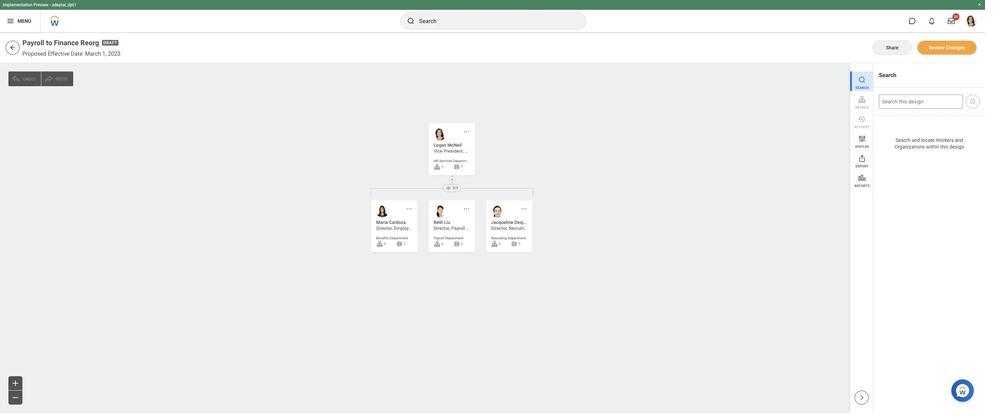 Task type: locate. For each thing, give the bounding box(es) containing it.
resources
[[481, 149, 502, 154]]

payroll up org chart icon
[[434, 236, 444, 240]]

director, inside beth liu director, payroll operations
[[434, 226, 450, 231]]

recruiting department
[[491, 236, 526, 240]]

related actions image up beth liu director, payroll operations
[[463, 205, 470, 212]]

0 horizontal spatial payroll
[[22, 39, 44, 47]]

within
[[927, 144, 940, 150]]

1 contact card matrix manager image from the left
[[454, 241, 461, 248]]

locate
[[922, 138, 935, 143]]

to
[[46, 39, 52, 47]]

org chart image down 'recruiting department' in the bottom of the page
[[491, 241, 498, 248]]

2 horizontal spatial payroll
[[452, 226, 465, 231]]

0 horizontal spatial and
[[912, 138, 921, 143]]

1 vertical spatial benefits
[[376, 236, 389, 240]]

department for beth liu director, payroll operations
[[445, 236, 464, 240]]

3
[[442, 165, 444, 169], [461, 165, 463, 169]]

implementation
[[3, 2, 32, 7]]

1 director, from the left
[[376, 226, 393, 231]]

0 down 'recruiting department' in the bottom of the page
[[499, 242, 501, 246]]

0 right org chart icon
[[442, 242, 444, 246]]

2 vertical spatial payroll
[[434, 236, 444, 240]]

draft
[[103, 40, 117, 45]]

1 vertical spatial search image
[[970, 98, 977, 105]]

1 horizontal spatial recruiting
[[509, 226, 529, 231]]

1 horizontal spatial org chart image
[[434, 163, 441, 170]]

org chart image down benefits department
[[376, 241, 383, 248]]

payroll inside beth liu director, payroll operations
[[452, 226, 465, 231]]

contact card matrix manager image down hr services department
[[454, 163, 461, 170]]

Search this design text field
[[879, 95, 964, 109]]

2 horizontal spatial director,
[[491, 226, 508, 231]]

1 horizontal spatial 0
[[442, 242, 444, 246]]

close environment banner image
[[978, 2, 982, 7]]

effective
[[48, 50, 69, 57]]

and up design
[[956, 138, 964, 143]]

payroll for payroll department
[[434, 236, 444, 240]]

related actions image up logan mcneil vice president, human resources
[[463, 128, 470, 135]]

director,
[[376, 226, 393, 231], [434, 226, 450, 231], [491, 226, 508, 231]]

services
[[439, 159, 453, 163], [531, 226, 548, 231]]

proposed effective date: march 1, 2023
[[22, 50, 121, 57]]

search
[[879, 72, 897, 79], [856, 86, 869, 90], [896, 138, 911, 143]]

1 horizontal spatial services
[[531, 226, 548, 231]]

benefits
[[415, 226, 431, 231], [376, 236, 389, 240]]

3 0 from the left
[[499, 242, 501, 246]]

2 director, from the left
[[434, 226, 450, 231]]

related actions image
[[463, 128, 470, 135], [463, 205, 470, 212], [521, 205, 528, 212]]

director, down jacqueline
[[491, 226, 508, 231]]

menu
[[18, 18, 31, 24]]

search image
[[407, 17, 415, 25], [970, 98, 977, 105]]

arrow left image
[[9, 44, 16, 51]]

contact card matrix manager image for payroll
[[454, 241, 461, 248]]

payroll up proposed
[[22, 39, 44, 47]]

1 horizontal spatial payroll
[[434, 236, 444, 240]]

org chart image down hr
[[434, 163, 441, 170]]

changes
[[946, 45, 966, 50]]

benefits department
[[376, 236, 408, 240]]

recruiting down desjardins on the right of page
[[509, 226, 529, 231]]

display
[[856, 145, 870, 149]]

0 vertical spatial benefits
[[415, 226, 431, 231]]

2 contact card matrix manager image from the left
[[511, 241, 518, 248]]

contact card matrix manager image
[[454, 163, 461, 170], [396, 241, 403, 248]]

justify image
[[6, 17, 15, 25]]

0 horizontal spatial recruiting
[[491, 236, 507, 240]]

related actions image for president,
[[463, 128, 470, 135]]

preview
[[34, 2, 48, 7]]

1 vertical spatial services
[[531, 226, 548, 231]]

1 horizontal spatial contact card matrix manager image
[[454, 163, 461, 170]]

department up 6
[[445, 236, 464, 240]]

liu
[[444, 220, 451, 225]]

review changes
[[930, 45, 966, 50]]

1 horizontal spatial benefits
[[415, 226, 431, 231]]

inbox large image
[[948, 18, 955, 25]]

0 horizontal spatial director,
[[376, 226, 393, 231]]

director, inside the jacqueline desjardins director, recruiting services
[[491, 226, 508, 231]]

org chart image
[[434, 241, 441, 248]]

benefits down maria
[[376, 236, 389, 240]]

undo button
[[8, 72, 41, 86]]

1 vertical spatial search
[[856, 86, 869, 90]]

33
[[955, 15, 959, 19]]

notifications large image
[[929, 18, 936, 25]]

profile logan mcneil image
[[966, 15, 977, 28]]

contact card matrix manager image
[[454, 241, 461, 248], [511, 241, 518, 248]]

services right hr
[[439, 159, 453, 163]]

and up organizations
[[912, 138, 921, 143]]

-
[[49, 2, 51, 7]]

1 and from the left
[[912, 138, 921, 143]]

Search Workday  search field
[[419, 13, 571, 29]]

1 horizontal spatial 3
[[461, 165, 463, 169]]

0 horizontal spatial contact card matrix manager image
[[396, 241, 403, 248]]

recruiting down jacqueline
[[491, 236, 507, 240]]

payroll
[[22, 39, 44, 47], [452, 226, 465, 231], [434, 236, 444, 240]]

1 vertical spatial recruiting
[[491, 236, 507, 240]]

related actions image
[[406, 205, 413, 212]]

contact card matrix manager image left 5 at the bottom of page
[[511, 241, 518, 248]]

0
[[384, 242, 386, 246], [442, 242, 444, 246], [499, 242, 501, 246]]

0 horizontal spatial benefits
[[376, 236, 389, 240]]

share button
[[873, 41, 912, 55]]

search up details
[[856, 86, 869, 90]]

2 horizontal spatial 0
[[499, 242, 501, 246]]

2 vertical spatial search
[[896, 138, 911, 143]]

director, for beth
[[434, 226, 450, 231]]

2 and from the left
[[956, 138, 964, 143]]

maria cardoza director, employee benefits
[[376, 220, 431, 231]]

contact card matrix manager image left 2
[[396, 241, 403, 248]]

1 horizontal spatial contact card matrix manager image
[[511, 241, 518, 248]]

recruiting
[[509, 226, 529, 231], [491, 236, 507, 240]]

2 0 from the left
[[442, 242, 444, 246]]

chevron right image
[[859, 394, 866, 401]]

0 vertical spatial contact card matrix manager image
[[454, 163, 461, 170]]

and
[[912, 138, 921, 143], [956, 138, 964, 143]]

department for maria cardoza director, employee benefits
[[390, 236, 408, 240]]

0 down benefits department
[[384, 242, 386, 246]]

6
[[461, 242, 463, 246]]

1 horizontal spatial director,
[[434, 226, 450, 231]]

0 for beth liu director, payroll operations
[[442, 242, 444, 246]]

logan mcneil vice president, human resources
[[434, 143, 502, 154]]

payroll up payroll department
[[452, 226, 465, 231]]

related actions image for recruiting
[[521, 205, 528, 212]]

benefits inside maria cardoza director, employee benefits
[[415, 226, 431, 231]]

menu
[[851, 63, 873, 189]]

0 horizontal spatial 3
[[442, 165, 444, 169]]

1 horizontal spatial and
[[956, 138, 964, 143]]

contact card matrix manager image for president,
[[454, 163, 461, 170]]

contact card matrix manager image left 6
[[454, 241, 461, 248]]

1 horizontal spatial search image
[[970, 98, 977, 105]]

export
[[856, 164, 869, 168]]

search down share button
[[879, 72, 897, 79]]

payroll for payroll to finance reorg
[[22, 39, 44, 47]]

president,
[[444, 149, 464, 154]]

department up 5 at the bottom of page
[[508, 236, 526, 240]]

0 horizontal spatial 0
[[384, 242, 386, 246]]

services down desjardins on the right of page
[[531, 226, 548, 231]]

1,
[[102, 50, 107, 57]]

0 horizontal spatial org chart image
[[376, 241, 383, 248]]

department
[[453, 159, 472, 163], [390, 236, 408, 240], [445, 236, 464, 240], [508, 236, 526, 240]]

workers
[[936, 138, 954, 143]]

0 vertical spatial search image
[[407, 17, 415, 25]]

search up organizations
[[896, 138, 911, 143]]

benefits right employee
[[415, 226, 431, 231]]

desjardins
[[515, 220, 536, 225]]

beth liu director, payroll operations
[[434, 220, 488, 231]]

org chart image
[[434, 163, 441, 170], [376, 241, 383, 248], [491, 241, 498, 248]]

department up 2
[[390, 236, 408, 240]]

org chart image for director, recruiting services
[[491, 241, 498, 248]]

activity
[[855, 125, 870, 129]]

director, inside maria cardoza director, employee benefits
[[376, 226, 393, 231]]

reorg
[[80, 39, 99, 47]]

director, down beth
[[434, 226, 450, 231]]

0 vertical spatial services
[[439, 159, 453, 163]]

0 for jacqueline desjardins director, recruiting services
[[499, 242, 501, 246]]

2 3 from the left
[[461, 165, 463, 169]]

related actions image up desjardins on the right of page
[[521, 205, 528, 212]]

3/3
[[453, 186, 458, 190]]

0 horizontal spatial search image
[[407, 17, 415, 25]]

design
[[950, 144, 965, 150]]

0 vertical spatial recruiting
[[509, 226, 529, 231]]

0 vertical spatial payroll
[[22, 39, 44, 47]]

0 horizontal spatial contact card matrix manager image
[[454, 241, 461, 248]]

menu button
[[0, 10, 40, 32]]

visible image
[[446, 185, 452, 191]]

proposed
[[22, 50, 46, 57]]

2 horizontal spatial org chart image
[[491, 241, 498, 248]]

mcneil
[[448, 143, 462, 148]]

3 director, from the left
[[491, 226, 508, 231]]

services inside the jacqueline desjardins director, recruiting services
[[531, 226, 548, 231]]

review changes button
[[918, 41, 977, 55]]

1 vertical spatial payroll
[[452, 226, 465, 231]]

menu banner
[[0, 0, 986, 32]]

1 vertical spatial contact card matrix manager image
[[396, 241, 403, 248]]

0 horizontal spatial services
[[439, 159, 453, 163]]

minus image
[[11, 394, 20, 402]]

director, down maria
[[376, 226, 393, 231]]

1 0 from the left
[[384, 242, 386, 246]]



Task type: vqa. For each thing, say whether or not it's contained in the screenshot.
department
yes



Task type: describe. For each thing, give the bounding box(es) containing it.
review
[[930, 45, 945, 50]]

vice
[[434, 149, 443, 154]]

0 for maria cardoza director, employee benefits
[[384, 242, 386, 246]]

payroll to finance reorg
[[22, 39, 99, 47]]

hr services department
[[434, 159, 472, 163]]

department for jacqueline desjardins director, recruiting services
[[508, 236, 526, 240]]

logan
[[434, 143, 447, 148]]

director, for jacqueline
[[491, 226, 508, 231]]

5
[[519, 242, 521, 246]]

search inside menu
[[856, 86, 869, 90]]

menu containing search
[[851, 63, 873, 189]]

search inside search and locate workers and organizations within this design
[[896, 138, 911, 143]]

recruiting inside the jacqueline desjardins director, recruiting services
[[509, 226, 529, 231]]

director, for maria
[[376, 226, 393, 231]]

date:
[[71, 50, 84, 57]]

contact card matrix manager image for recruiting
[[511, 241, 518, 248]]

undo l image
[[12, 75, 20, 83]]

redo
[[56, 76, 67, 81]]

march
[[85, 50, 101, 57]]

details
[[856, 106, 869, 109]]

search and locate workers and organizations within this design
[[895, 138, 965, 150]]

jacqueline desjardins director, recruiting services
[[491, 220, 548, 231]]

org chart image for vice president, human resources
[[434, 163, 441, 170]]

implementation preview -   adeptai_dpt1
[[3, 2, 76, 7]]

2
[[404, 242, 406, 246]]

0 vertical spatial search
[[879, 72, 897, 79]]

human
[[465, 149, 480, 154]]

org chart image for director, employee benefits
[[376, 241, 383, 248]]

this
[[941, 144, 949, 150]]

cardoza
[[389, 220, 406, 225]]

related actions image for payroll
[[463, 205, 470, 212]]

undo
[[23, 76, 35, 81]]

beth
[[434, 220, 443, 225]]

chevron up small image
[[450, 177, 455, 183]]

hr
[[434, 159, 439, 163]]

adeptai_dpt1
[[52, 2, 76, 7]]

maria
[[376, 220, 388, 225]]

finance
[[54, 39, 79, 47]]

organizations
[[895, 144, 925, 150]]

operations
[[466, 226, 488, 231]]

reports
[[855, 184, 870, 188]]

employee
[[394, 226, 414, 231]]

2023
[[108, 50, 121, 57]]

1 3 from the left
[[442, 165, 444, 169]]

redo button
[[41, 72, 73, 86]]

plus image
[[11, 379, 20, 388]]

department down president,
[[453, 159, 472, 163]]

jacqueline
[[491, 220, 514, 225]]

33 button
[[944, 13, 960, 29]]

payroll department
[[434, 236, 464, 240]]

share
[[886, 45, 899, 50]]

contact card matrix manager image for employee
[[396, 241, 403, 248]]

undo r image
[[45, 75, 53, 83]]



